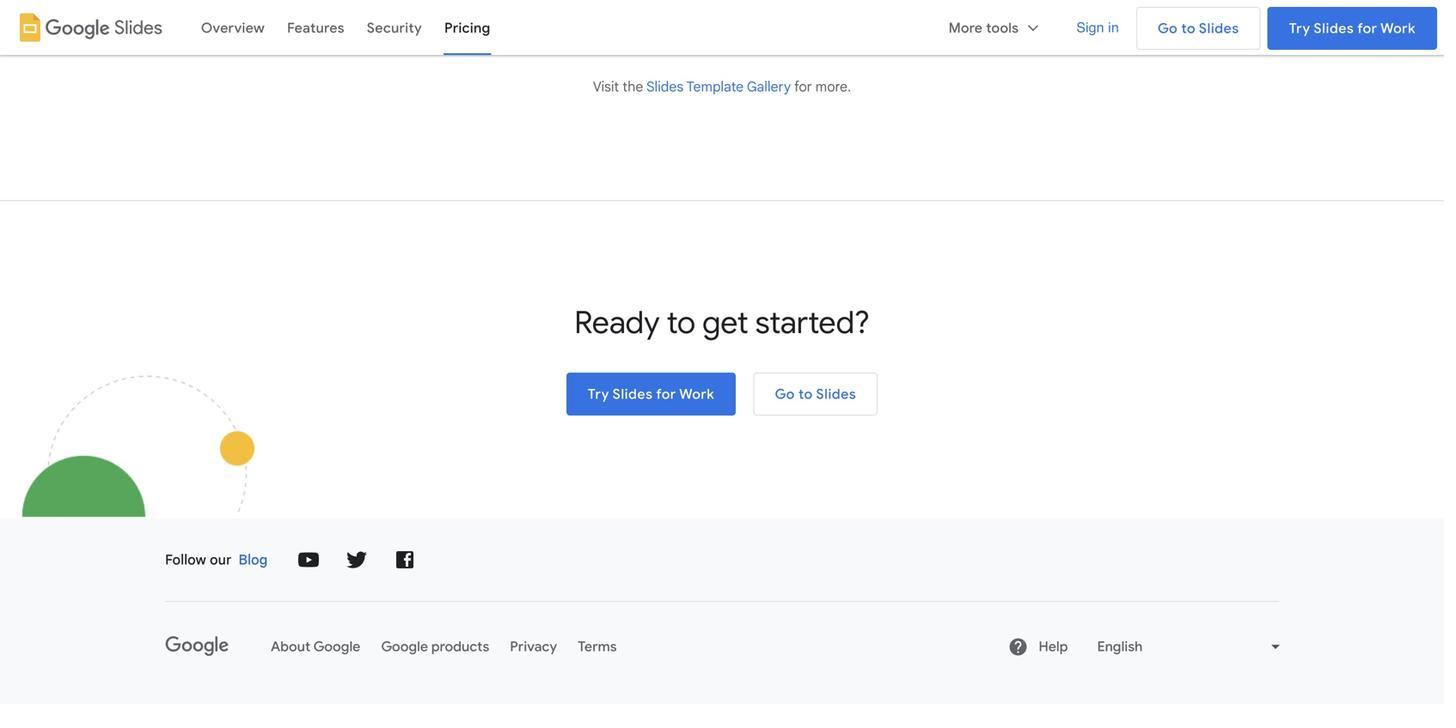 Task type: locate. For each thing, give the bounding box(es) containing it.
0 vertical spatial try slides for work
[[1289, 20, 1416, 37]]

list
[[171, 0, 1066, 55], [288, 540, 1279, 581], [271, 637, 1008, 698]]

1 vertical spatial for
[[794, 78, 812, 95]]

0 horizontal spatial go
[[775, 386, 795, 403]]

started?
[[755, 303, 870, 343]]

0 horizontal spatial try
[[588, 386, 609, 403]]

list containing about google
[[271, 637, 1008, 698]]

2 horizontal spatial to
[[1182, 20, 1196, 37]]

go to slides down started? at the right top of the page
[[775, 386, 856, 403]]

visit the slides template gallery for more.
[[593, 78, 851, 95]]

1 horizontal spatial to
[[799, 386, 813, 403]]

slides template proposal image
[[174, 0, 435, 25]]

0 horizontal spatial go to slides link
[[753, 373, 878, 416]]

security link
[[356, 7, 433, 48]]

the
[[623, 78, 643, 95]]

1 horizontal spatial work
[[1381, 20, 1416, 37]]

ready to get started?
[[574, 303, 870, 343]]

0 vertical spatial go to slides link
[[1136, 7, 1261, 50]]

google
[[313, 639, 360, 656], [381, 639, 428, 656]]

0 vertical spatial to
[[1182, 20, 1196, 37]]

list containing overview
[[171, 0, 1066, 55]]

help link
[[1008, 637, 1068, 658]]

slides template photo album image
[[731, 0, 992, 24]]

to right the in
[[1182, 20, 1196, 37]]

1 vertical spatial to
[[667, 303, 695, 343]]

0 vertical spatial work
[[1381, 20, 1416, 37]]

0 horizontal spatial try slides for work
[[588, 386, 715, 403]]

to down started? at the right top of the page
[[799, 386, 813, 403]]

for
[[1357, 20, 1378, 37], [794, 78, 812, 95], [656, 386, 676, 403]]

try slides for work
[[1289, 20, 1416, 37], [588, 386, 715, 403]]

1 horizontal spatial go
[[1158, 20, 1178, 37]]

2 vertical spatial for
[[656, 386, 676, 403]]

1 vertical spatial try slides for work
[[588, 386, 715, 403]]

go right the in
[[1158, 20, 1178, 37]]

1 vertical spatial go to slides link
[[753, 373, 878, 416]]

24px image
[[1026, 20, 1041, 36]]

go down started? at the right top of the page
[[775, 386, 795, 403]]

to left get
[[667, 303, 695, 343]]

1 horizontal spatial go to slides link
[[1136, 7, 1261, 50]]

go to slides link
[[1136, 7, 1261, 50], [753, 373, 878, 416]]

tools
[[986, 19, 1019, 37]]

1 vertical spatial go
[[775, 386, 795, 403]]

google right about at the left bottom
[[313, 639, 360, 656]]

go to slides right the in
[[1158, 20, 1239, 37]]

slides icon image
[[15, 12, 46, 43]]

0 vertical spatial go to slides
[[1158, 20, 1239, 37]]

slides
[[114, 16, 162, 39], [1199, 20, 1239, 37], [1314, 20, 1354, 37], [646, 78, 684, 95], [613, 386, 653, 403], [816, 386, 856, 403]]

blog link
[[239, 550, 268, 571]]

features
[[287, 19, 345, 37]]

list for help link
[[271, 637, 1008, 698]]

overview
[[201, 19, 265, 37]]

0 horizontal spatial for
[[656, 386, 676, 403]]

slides link
[[7, 7, 170, 48]]

try slides for work link
[[1268, 7, 1437, 50], [566, 373, 736, 416]]

more
[[949, 19, 983, 37]]

0 vertical spatial list
[[171, 0, 1066, 55]]

help
[[1036, 639, 1068, 656]]

0 vertical spatial go
[[1158, 20, 1178, 37]]

to
[[1182, 20, 1196, 37], [667, 303, 695, 343], [799, 386, 813, 403]]

1 horizontal spatial go to slides
[[1158, 20, 1239, 37]]

to for in
[[1182, 20, 1196, 37]]

1 horizontal spatial try
[[1289, 20, 1311, 37]]

1 vertical spatial list
[[288, 540, 1279, 581]]

help list
[[1008, 637, 1286, 698]]

follow us on twitter image
[[347, 550, 367, 571]]

0 vertical spatial try slides for work link
[[1268, 7, 1437, 50]]

features link
[[276, 7, 356, 48]]

0 vertical spatial try
[[1289, 20, 1311, 37]]

google products
[[381, 639, 489, 656]]

0 horizontal spatial try slides for work link
[[566, 373, 736, 416]]

work
[[1381, 20, 1416, 37], [679, 386, 715, 403]]

0 horizontal spatial go to slides
[[775, 386, 856, 403]]

google left products
[[381, 639, 428, 656]]

2 vertical spatial list
[[271, 637, 1008, 698]]

try
[[1289, 20, 1311, 37], [588, 386, 609, 403]]

1 google from the left
[[313, 639, 360, 656]]

go to slides link down started? at the right top of the page
[[753, 373, 878, 416]]

google image
[[165, 637, 230, 658]]

overview link
[[190, 7, 276, 48]]

go
[[1158, 20, 1178, 37], [775, 386, 795, 403]]

list for sign in link
[[171, 0, 1066, 55]]

go to slides link right the in
[[1136, 7, 1261, 50]]

0 vertical spatial for
[[1357, 20, 1378, 37]]

0 horizontal spatial google
[[313, 639, 360, 656]]

about google link
[[271, 637, 360, 658]]

1 horizontal spatial try slides for work link
[[1268, 7, 1437, 50]]

1 vertical spatial work
[[679, 386, 715, 403]]

1 vertical spatial go to slides
[[775, 386, 856, 403]]

1 horizontal spatial google
[[381, 639, 428, 656]]

follow our blog
[[165, 552, 268, 569]]

0 horizontal spatial work
[[679, 386, 715, 403]]

about
[[271, 639, 311, 656]]

go to slides
[[1158, 20, 1239, 37], [775, 386, 856, 403]]

2 vertical spatial to
[[799, 386, 813, 403]]

0 horizontal spatial to
[[667, 303, 695, 343]]



Task type: vqa. For each thing, say whether or not it's contained in the screenshot.
Sign in link's list
yes



Task type: describe. For each thing, give the bounding box(es) containing it.
sign
[[1076, 19, 1104, 35]]

more tools
[[949, 19, 1019, 37]]

pricing
[[444, 19, 490, 37]]

google products link
[[381, 637, 489, 658]]

visit
[[593, 78, 619, 95]]

1 horizontal spatial for
[[794, 78, 812, 95]]

go for sign in
[[1158, 20, 1178, 37]]

to for slides
[[799, 386, 813, 403]]

in
[[1108, 19, 1119, 35]]

products
[[431, 639, 489, 656]]

privacy
[[510, 639, 557, 656]]

security
[[367, 19, 422, 37]]

2 horizontal spatial for
[[1357, 20, 1378, 37]]

terms link
[[578, 637, 617, 658]]

follow
[[165, 552, 206, 569]]

our
[[210, 552, 232, 569]]

slides template book report image
[[1009, 0, 1271, 24]]

go to slides link for try slides for work
[[753, 373, 878, 416]]

2 google from the left
[[381, 639, 428, 656]]

1 vertical spatial try slides for work link
[[566, 373, 736, 416]]

pricing link
[[433, 7, 502, 48]]

follow us on youtube image
[[298, 550, 319, 571]]

go for try slides for work
[[775, 386, 795, 403]]

slides template case study image
[[452, 0, 714, 25]]

24px image
[[1008, 637, 1029, 658]]

1 vertical spatial try
[[588, 386, 609, 403]]

follow us on facebook image
[[395, 550, 415, 571]]

slides template gallery link
[[646, 78, 791, 95]]

sign in link
[[1066, 7, 1129, 48]]

about google
[[271, 639, 360, 656]]

more tools link
[[938, 7, 1052, 48]]

gallery
[[747, 78, 791, 95]]

more.
[[816, 78, 851, 95]]

sign in
[[1076, 19, 1119, 35]]

privacy link
[[510, 637, 557, 658]]

blog
[[239, 552, 268, 569]]

ready
[[574, 303, 660, 343]]

go to slides for try slides for work
[[775, 386, 856, 403]]

get
[[702, 303, 748, 343]]

go to slides link for sign in
[[1136, 7, 1261, 50]]

terms
[[578, 639, 617, 656]]

go to slides for sign in
[[1158, 20, 1239, 37]]

1 horizontal spatial try slides for work
[[1289, 20, 1416, 37]]

template
[[687, 78, 744, 95]]



